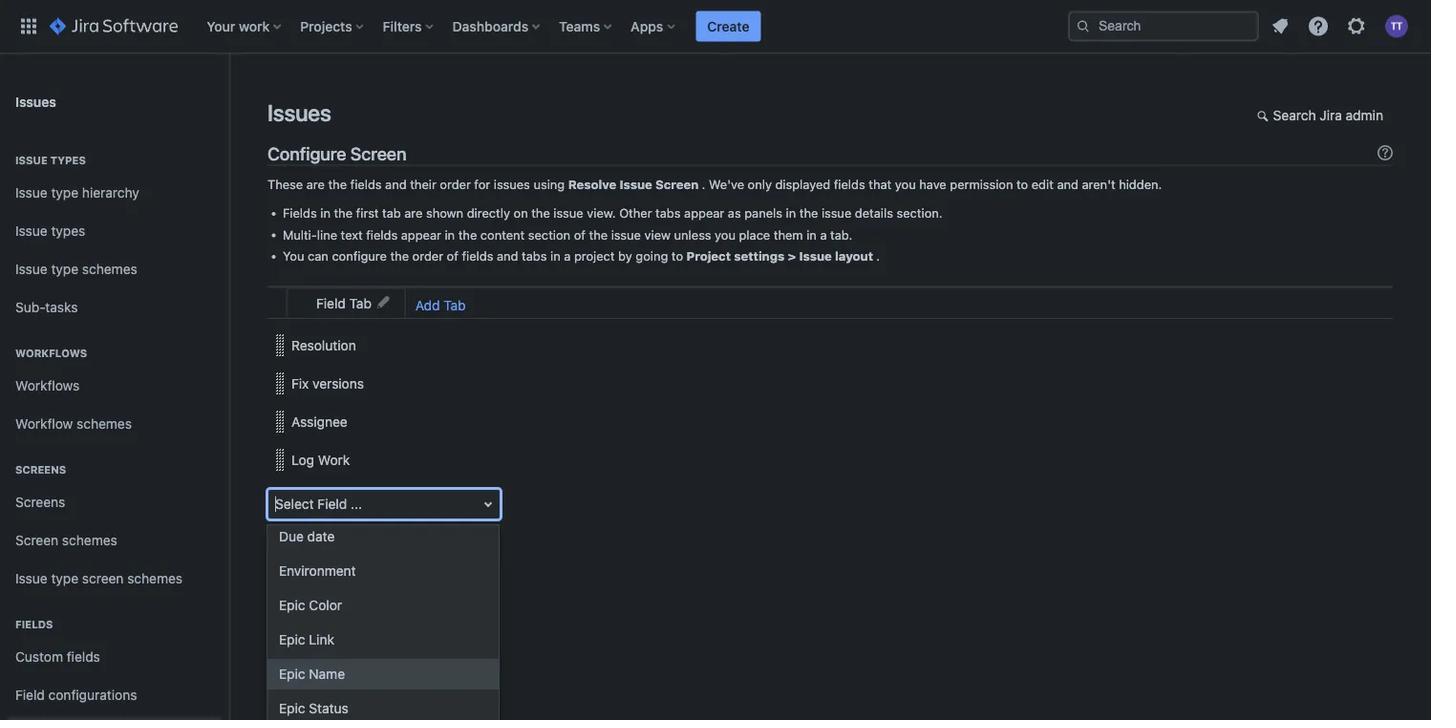 Task type: describe. For each thing, give the bounding box(es) containing it.
first
[[356, 206, 379, 220]]

are inside the 'fields in the first tab are shown directly on the issue view. other tabs appear as panels in the issue details section. multi-line text fields appear in the content section of the issue view unless you place them in a tab. you can configure the order of fields and tabs in a project by going to project settings > issue layout .'
[[404, 206, 423, 220]]

notifications image
[[1269, 15, 1292, 38]]

these
[[268, 177, 303, 191]]

epic status link
[[268, 694, 499, 721]]

epic color
[[279, 598, 342, 613]]

workflow schemes link
[[8, 405, 222, 443]]

Search field
[[1068, 11, 1259, 42]]

search jira admin link
[[1248, 101, 1393, 132]]

versions
[[313, 376, 364, 392]]

types
[[51, 223, 85, 239]]

work
[[318, 452, 350, 468]]

admin
[[1346, 108, 1384, 123]]

we've
[[709, 177, 744, 191]]

1 horizontal spatial issues
[[268, 99, 331, 126]]

help image
[[1307, 15, 1330, 38]]

apps
[[631, 18, 663, 34]]

work
[[239, 18, 270, 34]]

add tab
[[415, 297, 466, 313]]

schemes up issue type screen schemes
[[62, 533, 117, 549]]

apps button
[[625, 11, 683, 42]]

issue types
[[15, 223, 85, 239]]

issue type hierarchy link
[[8, 174, 222, 212]]

1 horizontal spatial of
[[574, 227, 586, 242]]

issue type hierarchy
[[15, 185, 139, 201]]

date
[[307, 529, 335, 545]]

the up the "them"
[[800, 206, 818, 220]]

primary element
[[11, 0, 1068, 53]]

1 horizontal spatial screen
[[350, 143, 406, 164]]

screen
[[82, 571, 124, 587]]

to right it
[[389, 526, 400, 539]]

type for schemes
[[51, 261, 78, 277]]

1 vertical spatial appear
[[401, 227, 441, 242]]

sub-
[[15, 300, 45, 315]]

the right on
[[532, 206, 550, 220]]

>
[[788, 249, 796, 263]]

1 vertical spatial tabs
[[522, 249, 547, 263]]

to inside the 'fields in the first tab are shown directly on the issue view. other tabs appear as panels in the issue details section. multi-line text fields appear in the content section of the issue view unless you place them in a tab. you can configure the order of fields and tabs in a project by going to project settings > issue layout .'
[[672, 249, 683, 263]]

field for field tab
[[316, 295, 346, 311]]

fields group
[[8, 598, 222, 721]]

. inside the 'fields in the first tab are shown directly on the issue view. other tabs appear as panels in the issue details section. multi-line text fields appear in the content section of the issue view unless you place them in a tab. you can configure the order of fields and tabs in a project by going to project settings > issue layout .'
[[877, 249, 880, 263]]

configure screen
[[268, 143, 406, 164]]

directly
[[467, 206, 510, 220]]

0 vertical spatial order
[[440, 177, 471, 191]]

fields in the first tab are shown directly on the issue view. other tabs appear as panels in the issue details section. multi-line text fields appear in the content section of the issue view unless you place them in a tab. you can configure the order of fields and tabs in a project by going to project settings > issue layout .
[[283, 206, 943, 263]]

edit
[[1032, 177, 1054, 191]]

issue types
[[15, 154, 86, 167]]

projects
[[300, 18, 352, 34]]

and inside the 'fields in the first tab are shown directly on the issue view. other tabs appear as panels in the issue details section. multi-line text fields appear in the content section of the issue view unless you place them in a tab. you can configure the order of fields and tabs in a project by going to project settings > issue layout .'
[[497, 249, 518, 263]]

0 vertical spatial appear
[[684, 206, 725, 220]]

epic for epic color
[[279, 598, 305, 613]]

0 vertical spatial are
[[306, 177, 325, 191]]

view.
[[587, 206, 616, 220]]

status
[[309, 701, 349, 717]]

epic for epic link
[[279, 632, 305, 648]]

settings
[[734, 249, 785, 263]]

due
[[279, 529, 304, 545]]

custom
[[15, 649, 63, 665]]

search
[[1273, 108, 1316, 123]]

workflow schemes
[[15, 416, 132, 432]]

fields inside group
[[67, 649, 100, 665]]

fields for fields in the first tab are shown directly on the issue view. other tabs appear as panels in the issue details section. multi-line text fields appear in the content section of the issue view unless you place them in a tab. you can configure the order of fields and tabs in a project by going to project settings > issue layout .
[[283, 206, 317, 220]]

screens for "screens" group
[[15, 464, 66, 476]]

dashboards
[[453, 18, 529, 34]]

color
[[309, 598, 342, 613]]

the right it
[[403, 526, 421, 539]]

in right the "them"
[[807, 227, 817, 242]]

filters
[[383, 18, 422, 34]]

small image
[[375, 295, 391, 311]]

due date link
[[268, 522, 499, 552]]

workflows for workflows group
[[15, 347, 87, 360]]

custom fields
[[15, 649, 100, 665]]

these are the fields and their order for issues using resolve issue screen . we've only displayed fields that you have permission to edit and aren't hidden.
[[268, 177, 1162, 191]]

fields down the content
[[462, 249, 493, 263]]

issues
[[494, 177, 530, 191]]

line
[[317, 227, 337, 242]]

small image
[[1257, 108, 1272, 123]]

screen.
[[424, 526, 464, 539]]

order inside the 'fields in the first tab are shown directly on the issue view. other tabs appear as panels in the issue details section. multi-line text fields appear in the content section of the issue view unless you place them in a tab. you can configure the order of fields and tabs in a project by going to project settings > issue layout .'
[[412, 249, 443, 263]]

screens for screens link at the bottom left
[[15, 495, 65, 510]]

issue type schemes link
[[8, 250, 222, 289]]

Select Field ... text field
[[268, 489, 501, 520]]

text
[[341, 227, 363, 242]]

section.
[[897, 206, 943, 220]]

due date
[[279, 529, 335, 545]]

you inside the 'fields in the first tab are shown directly on the issue view. other tabs appear as panels in the issue details section. multi-line text fields appear in the content section of the issue view unless you place them in a tab. you can configure the order of fields and tabs in a project by going to project settings > issue layout .'
[[715, 227, 736, 242]]

by
[[618, 249, 632, 263]]

in up line
[[320, 206, 331, 220]]

shown
[[426, 206, 464, 220]]

layout
[[835, 249, 873, 263]]

configure
[[268, 143, 346, 164]]

types
[[50, 154, 86, 167]]

type for hierarchy
[[51, 185, 78, 201]]

sub-tasks link
[[8, 289, 222, 327]]

tab for add tab
[[444, 297, 466, 313]]

settings image
[[1345, 15, 1368, 38]]

configure
[[332, 249, 387, 263]]

panels
[[745, 206, 783, 220]]

screen schemes
[[15, 533, 117, 549]]

in down shown
[[445, 227, 455, 242]]

0 horizontal spatial .
[[702, 177, 706, 191]]

details
[[855, 206, 893, 220]]

as
[[728, 206, 741, 220]]

assignee
[[291, 414, 348, 430]]

dashboards button
[[447, 11, 548, 42]]

field configurations link
[[8, 677, 222, 715]]

permission
[[950, 177, 1013, 191]]

only
[[748, 177, 772, 191]]

0 horizontal spatial of
[[447, 249, 459, 263]]

content
[[481, 227, 525, 242]]

using
[[534, 177, 565, 191]]

workflows link
[[8, 367, 222, 405]]

aren't
[[1082, 177, 1116, 191]]

you
[[283, 249, 304, 263]]

0 horizontal spatial issues
[[15, 93, 56, 109]]

screens link
[[8, 484, 222, 522]]



Task type: vqa. For each thing, say whether or not it's contained in the screenshot.
LINK
yes



Task type: locate. For each thing, give the bounding box(es) containing it.
1 vertical spatial a
[[564, 249, 571, 263]]

and left their
[[385, 177, 407, 191]]

schemes down issue types link
[[82, 261, 137, 277]]

multi-
[[283, 227, 317, 242]]

search image
[[1076, 19, 1091, 34]]

your work
[[207, 18, 270, 34]]

log work
[[291, 452, 350, 468]]

epic name
[[279, 667, 345, 682]]

0 horizontal spatial and
[[385, 177, 407, 191]]

field
[[316, 295, 346, 311], [15, 688, 45, 703]]

2 epic from the top
[[279, 632, 305, 648]]

epic inside epic status link
[[279, 701, 305, 717]]

1 horizontal spatial tab
[[444, 297, 466, 313]]

0 horizontal spatial screen
[[15, 533, 58, 549]]

of up project
[[574, 227, 586, 242]]

fields up field configurations
[[67, 649, 100, 665]]

1 workflows from the top
[[15, 347, 87, 360]]

field down custom
[[15, 688, 45, 703]]

order left for
[[440, 177, 471, 191]]

schemes inside issue types group
[[82, 261, 137, 277]]

2 horizontal spatial and
[[1057, 177, 1079, 191]]

to right going
[[672, 249, 683, 263]]

displayed
[[775, 177, 831, 191]]

epic left color
[[279, 598, 305, 613]]

field
[[314, 526, 338, 539]]

banner
[[0, 0, 1431, 54]]

0 vertical spatial workflows
[[15, 347, 87, 360]]

0 horizontal spatial a
[[305, 526, 311, 539]]

0 vertical spatial screen
[[350, 143, 406, 164]]

for
[[474, 177, 490, 191]]

fields up custom
[[15, 619, 53, 631]]

and right edit
[[1057, 177, 1079, 191]]

issue inside the 'fields in the first tab are shown directly on the issue view. other tabs appear as panels in the issue details section. multi-line text fields appear in the content section of the issue view unless you place them in a tab. you can configure the order of fields and tabs in a project by going to project settings > issue layout .'
[[799, 249, 832, 263]]

0 vertical spatial screens
[[15, 464, 66, 476]]

tab.
[[830, 227, 853, 242]]

type inside "screens" group
[[51, 571, 78, 587]]

issue for issue type schemes
[[15, 261, 47, 277]]

name
[[309, 667, 345, 682]]

epic inside epic color link
[[279, 598, 305, 613]]

to left edit
[[1017, 177, 1028, 191]]

to
[[1017, 177, 1028, 191], [672, 249, 683, 263], [341, 526, 352, 539], [389, 526, 400, 539]]

1 vertical spatial type
[[51, 261, 78, 277]]

the down configure screen on the top of page
[[328, 177, 347, 191]]

2 screens from the top
[[15, 495, 65, 510]]

issue type schemes
[[15, 261, 137, 277]]

1 screens from the top
[[15, 464, 66, 476]]

3 type from the top
[[51, 571, 78, 587]]

tab right add
[[444, 297, 466, 313]]

1 horizontal spatial a
[[564, 249, 571, 263]]

1 vertical spatial of
[[447, 249, 459, 263]]

1 vertical spatial field
[[15, 688, 45, 703]]

epic inside epic name link
[[279, 667, 305, 682]]

tab
[[349, 295, 372, 311], [444, 297, 466, 313]]

0 vertical spatial type
[[51, 185, 78, 201]]

issue type screen schemes link
[[8, 560, 222, 598]]

1 vertical spatial are
[[404, 206, 423, 220]]

1 vertical spatial .
[[877, 249, 880, 263]]

sidebar navigation image
[[208, 76, 250, 115]]

appear down shown
[[401, 227, 441, 242]]

order
[[440, 177, 471, 191], [412, 249, 443, 263]]

issue inside "screens" group
[[15, 571, 47, 587]]

on
[[514, 206, 528, 220]]

1 type from the top
[[51, 185, 78, 201]]

2 horizontal spatial issue
[[822, 206, 852, 220]]

in
[[320, 206, 331, 220], [786, 206, 796, 220], [445, 227, 455, 242], [807, 227, 817, 242], [550, 249, 561, 263]]

that
[[869, 177, 892, 191]]

0 horizontal spatial tabs
[[522, 249, 547, 263]]

epic status
[[279, 701, 349, 717]]

workflows for workflows link
[[15, 378, 80, 394]]

are right these
[[306, 177, 325, 191]]

screen up issue type screen schemes
[[15, 533, 58, 549]]

issue up section on the top left of page
[[554, 206, 584, 220]]

configurations
[[48, 688, 137, 703]]

you
[[895, 177, 916, 191], [715, 227, 736, 242]]

3 epic from the top
[[279, 667, 305, 682]]

0 horizontal spatial field
[[15, 688, 45, 703]]

your
[[207, 18, 235, 34]]

issue types link
[[8, 212, 222, 250]]

epic inside epic link link
[[279, 632, 305, 648]]

fields left that
[[834, 177, 865, 191]]

screen inside group
[[15, 533, 58, 549]]

2 vertical spatial screen
[[15, 533, 58, 549]]

field inside group
[[15, 688, 45, 703]]

. right layout
[[877, 249, 880, 263]]

epic link
[[279, 632, 334, 648]]

appear
[[684, 206, 725, 220], [401, 227, 441, 242]]

4 epic from the top
[[279, 701, 305, 717]]

tabs up view
[[656, 206, 681, 220]]

issue
[[15, 154, 48, 167], [620, 177, 652, 191], [15, 185, 47, 201], [15, 223, 47, 239], [799, 249, 832, 263], [15, 261, 47, 277], [15, 571, 47, 587]]

you right that
[[895, 177, 916, 191]]

fix versions
[[291, 376, 364, 392]]

fields up multi-
[[283, 206, 317, 220]]

going
[[636, 249, 668, 263]]

have
[[920, 177, 947, 191]]

1 horizontal spatial appear
[[684, 206, 725, 220]]

your work button
[[201, 11, 289, 42]]

order down shown
[[412, 249, 443, 263]]

link
[[309, 632, 334, 648]]

the down the directly
[[458, 227, 477, 242]]

jira
[[1320, 108, 1342, 123]]

add
[[415, 297, 440, 313]]

place
[[739, 227, 770, 242]]

issue types group
[[8, 134, 222, 333]]

0 horizontal spatial are
[[306, 177, 325, 191]]

screen schemes link
[[8, 522, 222, 560]]

1 epic from the top
[[279, 598, 305, 613]]

field tab link
[[287, 288, 406, 317]]

0 vertical spatial a
[[820, 227, 827, 242]]

create button
[[696, 11, 761, 42]]

type down types
[[51, 185, 78, 201]]

fields inside group
[[15, 619, 53, 631]]

tab for field tab
[[349, 295, 372, 311]]

workflows group
[[8, 327, 222, 449]]

schemes down workflows link
[[77, 416, 132, 432]]

to left the add
[[341, 526, 352, 539]]

epic for epic status
[[279, 701, 305, 717]]

unless
[[674, 227, 711, 242]]

1 horizontal spatial you
[[895, 177, 916, 191]]

them
[[774, 227, 803, 242]]

1 vertical spatial fields
[[15, 619, 53, 631]]

0 horizontal spatial tab
[[349, 295, 372, 311]]

2 vertical spatial type
[[51, 571, 78, 587]]

2 horizontal spatial a
[[820, 227, 827, 242]]

schemes inside workflows group
[[77, 416, 132, 432]]

the right "configure"
[[390, 249, 409, 263]]

field up resolution
[[316, 295, 346, 311]]

0 vertical spatial fields
[[283, 206, 317, 220]]

a left tab.
[[820, 227, 827, 242]]

field configurations
[[15, 688, 137, 703]]

0 horizontal spatial appear
[[401, 227, 441, 242]]

other
[[619, 206, 652, 220]]

0 horizontal spatial fields
[[15, 619, 53, 631]]

issue for issue types
[[15, 154, 48, 167]]

a right due
[[305, 526, 311, 539]]

tabs
[[656, 206, 681, 220], [522, 249, 547, 263]]

tabs down section on the top left of page
[[522, 249, 547, 263]]

tab
[[382, 206, 401, 220]]

1 horizontal spatial are
[[404, 206, 423, 220]]

schemes
[[82, 261, 137, 277], [77, 416, 132, 432], [62, 533, 117, 549], [127, 571, 183, 587]]

1 vertical spatial screens
[[15, 495, 65, 510]]

custom fields link
[[8, 638, 222, 677]]

appear up 'unless' on the top
[[684, 206, 725, 220]]

1 vertical spatial screen
[[656, 177, 699, 191]]

add tab link
[[406, 292, 476, 318]]

screens up the screen schemes
[[15, 495, 65, 510]]

a left project
[[564, 249, 571, 263]]

2 vertical spatial a
[[305, 526, 311, 539]]

screen up first
[[350, 143, 406, 164]]

and down the content
[[497, 249, 518, 263]]

epic left status
[[279, 701, 305, 717]]

1 horizontal spatial field
[[316, 295, 346, 311]]

resolution
[[291, 338, 356, 354]]

search jira admin
[[1273, 108, 1384, 123]]

1 vertical spatial order
[[412, 249, 443, 263]]

screens group
[[8, 443, 222, 604]]

field for field configurations
[[15, 688, 45, 703]]

type left screen
[[51, 571, 78, 587]]

appswitcher icon image
[[17, 15, 40, 38]]

fields down tab
[[366, 227, 398, 242]]

of down shown
[[447, 249, 459, 263]]

0 horizontal spatial issue
[[554, 206, 584, 220]]

it
[[379, 526, 386, 539]]

hierarchy
[[82, 185, 139, 201]]

their
[[410, 177, 437, 191]]

workflow
[[15, 416, 73, 432]]

are right tab
[[404, 206, 423, 220]]

0 vertical spatial you
[[895, 177, 916, 191]]

0 vertical spatial field
[[316, 295, 346, 311]]

schemes right screen
[[127, 571, 183, 587]]

1 horizontal spatial and
[[497, 249, 518, 263]]

type
[[51, 185, 78, 201], [51, 261, 78, 277], [51, 571, 78, 587]]

resolve
[[568, 177, 617, 191]]

1 vertical spatial workflows
[[15, 378, 80, 394]]

in down section on the top left of page
[[550, 249, 561, 263]]

in up the "them"
[[786, 206, 796, 220]]

2 type from the top
[[51, 261, 78, 277]]

project
[[574, 249, 615, 263]]

log
[[291, 452, 314, 468]]

tab left small icon
[[349, 295, 372, 311]]

you down the as
[[715, 227, 736, 242]]

workflows up 'workflow'
[[15, 378, 80, 394]]

a
[[820, 227, 827, 242], [564, 249, 571, 263], [305, 526, 311, 539]]

the up text
[[334, 206, 353, 220]]

fields for fields
[[15, 619, 53, 631]]

fields inside the 'fields in the first tab are shown directly on the issue view. other tabs appear as panels in the issue details section. multi-line text fields appear in the content section of the issue view unless you place them in a tab. you can configure the order of fields and tabs in a project by going to project settings > issue layout .'
[[283, 206, 317, 220]]

fields
[[283, 206, 317, 220], [15, 619, 53, 631]]

type for screen
[[51, 571, 78, 587]]

the down view.
[[589, 227, 608, 242]]

view
[[645, 227, 671, 242]]

issue for issue type hierarchy
[[15, 185, 47, 201]]

0 vertical spatial .
[[702, 177, 706, 191]]

issue up the by
[[611, 227, 641, 242]]

type up tasks
[[51, 261, 78, 277]]

0 vertical spatial tabs
[[656, 206, 681, 220]]

your profile and settings image
[[1386, 15, 1409, 38]]

issue type screen schemes
[[15, 571, 183, 587]]

. left we've
[[702, 177, 706, 191]]

workflows down sub-tasks
[[15, 347, 87, 360]]

epic left name
[[279, 667, 305, 682]]

screen left we've
[[656, 177, 699, 191]]

2 workflows from the top
[[15, 378, 80, 394]]

workflows
[[15, 347, 87, 360], [15, 378, 80, 394]]

1 horizontal spatial issue
[[611, 227, 641, 242]]

jira software image
[[50, 15, 178, 38], [50, 15, 178, 38]]

screens down 'workflow'
[[15, 464, 66, 476]]

0 horizontal spatial you
[[715, 227, 736, 242]]

fields
[[350, 177, 382, 191], [834, 177, 865, 191], [366, 227, 398, 242], [462, 249, 493, 263], [67, 649, 100, 665]]

fields up first
[[350, 177, 382, 191]]

2 horizontal spatial screen
[[656, 177, 699, 191]]

.
[[702, 177, 706, 191], [877, 249, 880, 263]]

epic name link
[[268, 659, 499, 690]]

projects button
[[295, 11, 371, 42]]

1 horizontal spatial fields
[[283, 206, 317, 220]]

0 vertical spatial of
[[574, 227, 586, 242]]

hidden.
[[1119, 177, 1162, 191]]

field tab
[[316, 295, 372, 311]]

issues up the issue types
[[15, 93, 56, 109]]

tasks
[[45, 300, 78, 315]]

sub-tasks
[[15, 300, 78, 315]]

select a field to add it to the screen.
[[268, 526, 464, 539]]

1 horizontal spatial tabs
[[656, 206, 681, 220]]

screens
[[15, 464, 66, 476], [15, 495, 65, 510]]

epic for epic name
[[279, 667, 305, 682]]

issues up configure
[[268, 99, 331, 126]]

1 vertical spatial you
[[715, 227, 736, 242]]

epic link link
[[268, 625, 499, 656]]

issue up tab.
[[822, 206, 852, 220]]

issue for issue type screen schemes
[[15, 571, 47, 587]]

banner containing your work
[[0, 0, 1431, 54]]

issue for issue types
[[15, 223, 47, 239]]

1 horizontal spatial .
[[877, 249, 880, 263]]

epic left link
[[279, 632, 305, 648]]



